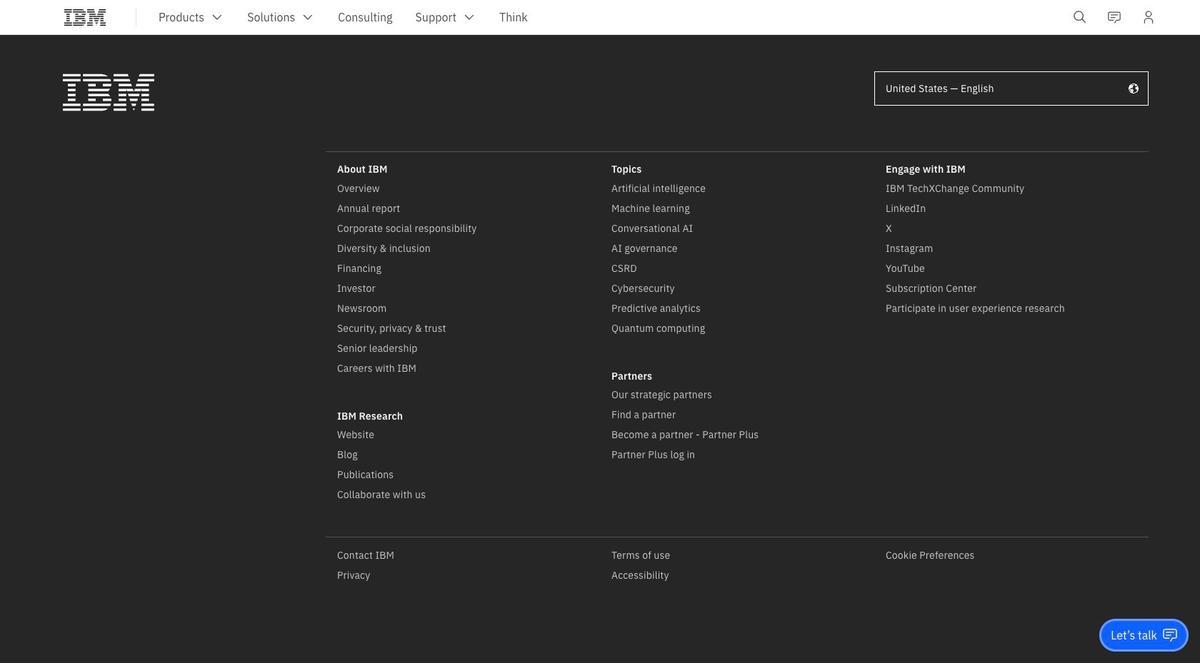 Task type: describe. For each thing, give the bounding box(es) containing it.
contact us region
[[1100, 620, 1189, 652]]



Task type: locate. For each thing, give the bounding box(es) containing it.
let's talk element
[[1111, 628, 1158, 644]]



